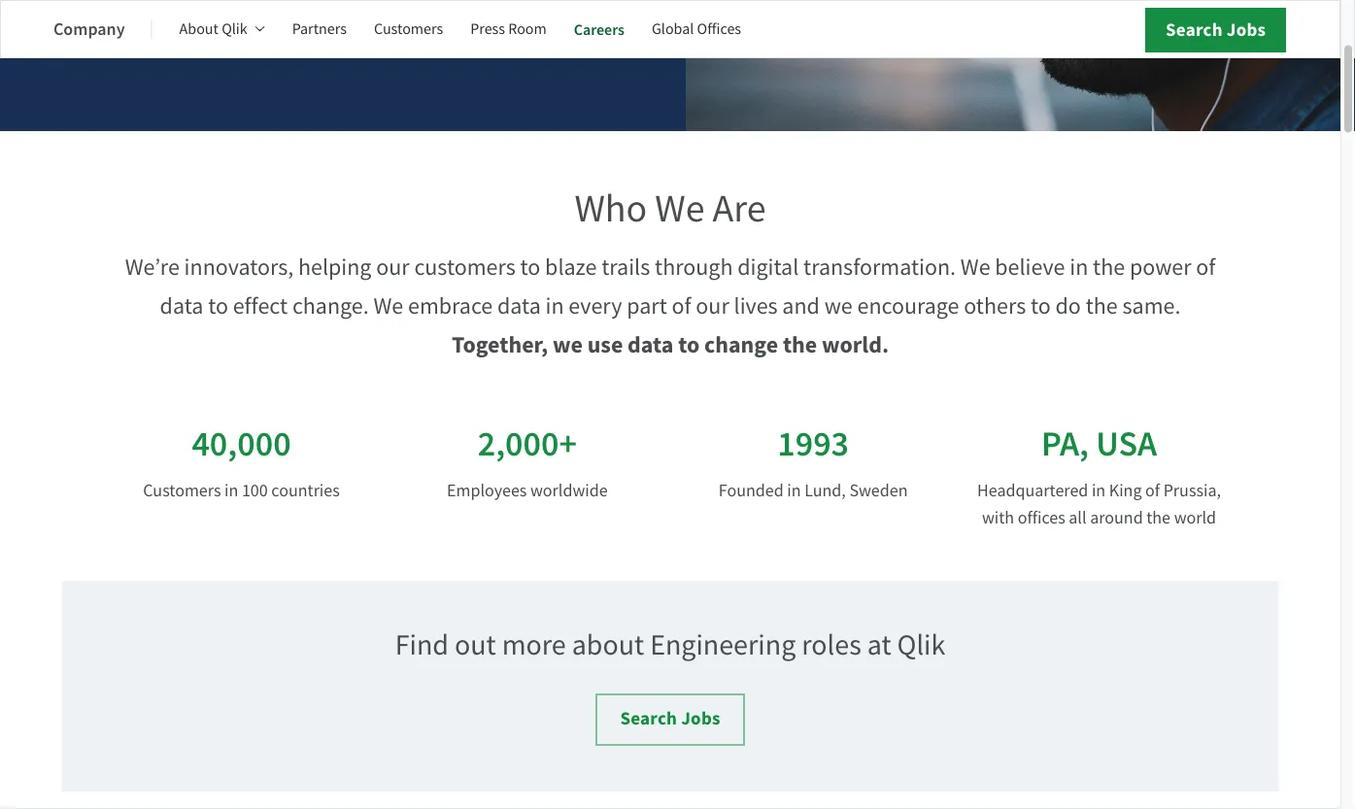 Task type: vqa. For each thing, say whether or not it's contained in the screenshot.
Support icon
no



Task type: describe. For each thing, give the bounding box(es) containing it.
partners link
[[292, 6, 347, 52]]

effect
[[233, 292, 288, 321]]

the left "power"
[[1093, 253, 1126, 282]]

at
[[868, 627, 892, 665]]

the down and
[[783, 330, 818, 361]]

out
[[455, 627, 496, 665]]

power
[[1130, 253, 1192, 282]]

world.
[[822, 330, 889, 361]]

customers for customers
[[374, 19, 443, 39]]

blaze
[[545, 253, 597, 282]]

customers link
[[374, 6, 443, 52]]

offices
[[697, 19, 742, 39]]

digital
[[738, 253, 799, 282]]

customers for customers in 100 countries
[[143, 480, 221, 502]]

global offices link
[[652, 6, 742, 52]]

1 horizontal spatial we
[[825, 292, 853, 321]]

others
[[964, 292, 1027, 321]]

with
[[983, 507, 1015, 529]]

king
[[1110, 480, 1142, 502]]

partners
[[292, 19, 347, 39]]

1 horizontal spatial jobs
[[1227, 17, 1267, 42]]

around
[[1091, 507, 1144, 529]]

in up do
[[1070, 253, 1089, 282]]

company
[[53, 17, 125, 41]]

about qlik
[[179, 19, 248, 39]]

world
[[1175, 507, 1217, 529]]

same.
[[1123, 292, 1181, 321]]

the inside headquartered in king of prussia, with offices all around the world
[[1147, 507, 1171, 529]]

1 vertical spatial qlik
[[898, 627, 946, 665]]

are
[[713, 185, 766, 234]]

pa, usa
[[1042, 422, 1158, 468]]

find
[[395, 627, 449, 665]]

40,000
[[192, 422, 291, 468]]

about
[[572, 627, 645, 665]]

global offices
[[652, 19, 742, 39]]

we're
[[125, 253, 180, 282]]

company menu bar
[[53, 6, 769, 52]]

2,000+
[[478, 422, 577, 468]]

in for pa, usa
[[1092, 480, 1106, 502]]

lund,
[[805, 480, 846, 502]]

about qlik link
[[179, 6, 265, 52]]

to left do
[[1031, 292, 1051, 321]]

press room
[[471, 19, 547, 39]]

search for the top the search jobs link
[[1166, 17, 1223, 42]]

to left blaze
[[520, 253, 541, 282]]

in for 1993
[[788, 480, 801, 502]]

press
[[471, 19, 505, 39]]

engineering
[[650, 627, 796, 665]]

encourage
[[858, 292, 960, 321]]

lives
[[734, 292, 778, 321]]

all
[[1069, 507, 1087, 529]]

in for 40,000
[[225, 480, 238, 502]]

search for the left the search jobs link
[[620, 707, 678, 732]]

change.
[[292, 292, 369, 321]]

who
[[575, 185, 648, 234]]

the right do
[[1086, 292, 1118, 321]]

room
[[508, 19, 547, 39]]

2 vertical spatial we
[[374, 292, 404, 321]]

change
[[705, 330, 779, 361]]

trails
[[602, 253, 650, 282]]

0 vertical spatial search jobs
[[1166, 17, 1267, 42]]

1 vertical spatial search jobs
[[620, 707, 721, 732]]

pa,
[[1042, 422, 1089, 468]]

0 horizontal spatial search jobs link
[[596, 695, 745, 746]]

use
[[588, 330, 623, 361]]

of inside headquartered in king of prussia, with offices all around the world
[[1146, 480, 1161, 502]]

1 horizontal spatial data
[[498, 292, 541, 321]]

part
[[627, 292, 667, 321]]

press room link
[[471, 6, 547, 52]]

through
[[655, 253, 733, 282]]

careers
[[574, 19, 625, 39]]

prussia,
[[1164, 480, 1222, 502]]

headquartered in king of prussia, with offices all around the world
[[978, 480, 1222, 529]]

2 horizontal spatial we
[[961, 253, 991, 282]]

0 horizontal spatial of
[[672, 292, 692, 321]]



Task type: locate. For each thing, give the bounding box(es) containing it.
who we are
[[575, 185, 766, 234]]

our right the helping
[[376, 253, 410, 282]]

0 vertical spatial of
[[1197, 253, 1216, 282]]

countries
[[271, 480, 340, 502]]

about
[[179, 19, 219, 39]]

1 horizontal spatial our
[[696, 292, 730, 321]]

0 horizontal spatial jobs
[[681, 707, 721, 732]]

we're innovators, helping our customers to blaze trails through digital transformation. we believe in the power of data to effect change. we embrace data in every part of our lives and we encourage others to do the same. together, we use data to change the world.
[[125, 253, 1216, 361]]

search
[[1166, 17, 1223, 42], [620, 707, 678, 732]]

1 vertical spatial we
[[961, 253, 991, 282]]

0 horizontal spatial we
[[374, 292, 404, 321]]

we up others in the right of the page
[[961, 253, 991, 282]]

1 vertical spatial customers
[[143, 480, 221, 502]]

customers left 100
[[143, 480, 221, 502]]

we right and
[[825, 292, 853, 321]]

1 horizontal spatial customers
[[374, 19, 443, 39]]

to left change
[[679, 330, 700, 361]]

1 horizontal spatial qlik
[[898, 627, 946, 665]]

find out more about engineering roles at qlik
[[395, 627, 946, 665]]

1 horizontal spatial search jobs
[[1166, 17, 1267, 42]]

data up together,
[[498, 292, 541, 321]]

in left the king
[[1092, 480, 1106, 502]]

believe
[[996, 253, 1066, 282]]

100
[[242, 480, 268, 502]]

customers left press at the left of page
[[374, 19, 443, 39]]

we left use
[[553, 330, 583, 361]]

we
[[655, 185, 705, 234], [961, 253, 991, 282], [374, 292, 404, 321]]

1 horizontal spatial of
[[1146, 480, 1161, 502]]

1 vertical spatial jobs
[[681, 707, 721, 732]]

0 vertical spatial search jobs link
[[1146, 8, 1287, 52]]

1 horizontal spatial search
[[1166, 17, 1223, 42]]

in left every
[[546, 292, 564, 321]]

we left are
[[655, 185, 705, 234]]

0 horizontal spatial customers
[[143, 480, 221, 502]]

0 horizontal spatial data
[[160, 292, 203, 321]]

transformation.
[[804, 253, 956, 282]]

employees
[[447, 480, 527, 502]]

customers
[[374, 19, 443, 39], [143, 480, 221, 502]]

0 vertical spatial our
[[376, 253, 410, 282]]

1 vertical spatial our
[[696, 292, 730, 321]]

worldwide
[[531, 480, 608, 502]]

of right part on the top left of the page
[[672, 292, 692, 321]]

we right change. on the top left
[[374, 292, 404, 321]]

roles
[[802, 627, 862, 665]]

0 vertical spatial we
[[825, 292, 853, 321]]

founded in lund, sweden
[[719, 480, 908, 502]]

employees worldwide
[[447, 480, 608, 502]]

0 horizontal spatial search
[[620, 707, 678, 732]]

every
[[569, 292, 622, 321]]

headquartered
[[978, 480, 1089, 502]]

0 vertical spatial jobs
[[1227, 17, 1267, 42]]

2 horizontal spatial of
[[1197, 253, 1216, 282]]

of right "power"
[[1197, 253, 1216, 282]]

1 vertical spatial search
[[620, 707, 678, 732]]

0 vertical spatial qlik
[[222, 19, 248, 39]]

0 vertical spatial search
[[1166, 17, 1223, 42]]

search jobs
[[1166, 17, 1267, 42], [620, 707, 721, 732]]

1 vertical spatial we
[[553, 330, 583, 361]]

2 vertical spatial of
[[1146, 480, 1161, 502]]

data down part on the top left of the page
[[628, 330, 674, 361]]

in left 100
[[225, 480, 238, 502]]

0 vertical spatial we
[[655, 185, 705, 234]]

customers
[[414, 253, 516, 282]]

1 vertical spatial search jobs link
[[596, 695, 745, 746]]

0 horizontal spatial search jobs
[[620, 707, 721, 732]]

0 horizontal spatial our
[[376, 253, 410, 282]]

founded
[[719, 480, 784, 502]]

search jobs link
[[1146, 8, 1287, 52], [596, 695, 745, 746]]

global
[[652, 19, 694, 39]]

data
[[160, 292, 203, 321], [498, 292, 541, 321], [628, 330, 674, 361]]

qlik right about
[[222, 19, 248, 39]]

qlik right at
[[898, 627, 946, 665]]

our down 'through'
[[696, 292, 730, 321]]

innovators,
[[184, 253, 294, 282]]

offices
[[1018, 507, 1066, 529]]

to
[[520, 253, 541, 282], [208, 292, 228, 321], [1031, 292, 1051, 321], [679, 330, 700, 361]]

in
[[1070, 253, 1089, 282], [546, 292, 564, 321], [225, 480, 238, 502], [788, 480, 801, 502], [1092, 480, 1106, 502]]

1 horizontal spatial search jobs link
[[1146, 8, 1287, 52]]

more
[[502, 627, 566, 665]]

0 vertical spatial customers
[[374, 19, 443, 39]]

1 vertical spatial of
[[672, 292, 692, 321]]

customers in 100 countries
[[143, 480, 340, 502]]

helping
[[298, 253, 372, 282]]

careers link
[[574, 6, 625, 52]]

1993
[[778, 422, 850, 468]]

the left world
[[1147, 507, 1171, 529]]

sweden
[[850, 480, 908, 502]]

do
[[1056, 292, 1082, 321]]

0 horizontal spatial qlik
[[222, 19, 248, 39]]

we
[[825, 292, 853, 321], [553, 330, 583, 361]]

in inside headquartered in king of prussia, with offices all around the world
[[1092, 480, 1106, 502]]

and
[[783, 292, 820, 321]]

together,
[[452, 330, 548, 361]]

our
[[376, 253, 410, 282], [696, 292, 730, 321]]

of right the king
[[1146, 480, 1161, 502]]

usa
[[1096, 422, 1158, 468]]

customers inside company menu bar
[[374, 19, 443, 39]]

qlik
[[222, 19, 248, 39], [898, 627, 946, 665]]

jobs
[[1227, 17, 1267, 42], [681, 707, 721, 732]]

embrace
[[408, 292, 493, 321]]

2 horizontal spatial data
[[628, 330, 674, 361]]

qlik inside company menu bar
[[222, 19, 248, 39]]

the
[[1093, 253, 1126, 282], [1086, 292, 1118, 321], [783, 330, 818, 361], [1147, 507, 1171, 529]]

in left lund,
[[788, 480, 801, 502]]

0 horizontal spatial we
[[553, 330, 583, 361]]

1 horizontal spatial we
[[655, 185, 705, 234]]

to left effect
[[208, 292, 228, 321]]

data down we're
[[160, 292, 203, 321]]

of
[[1197, 253, 1216, 282], [672, 292, 692, 321], [1146, 480, 1161, 502]]



